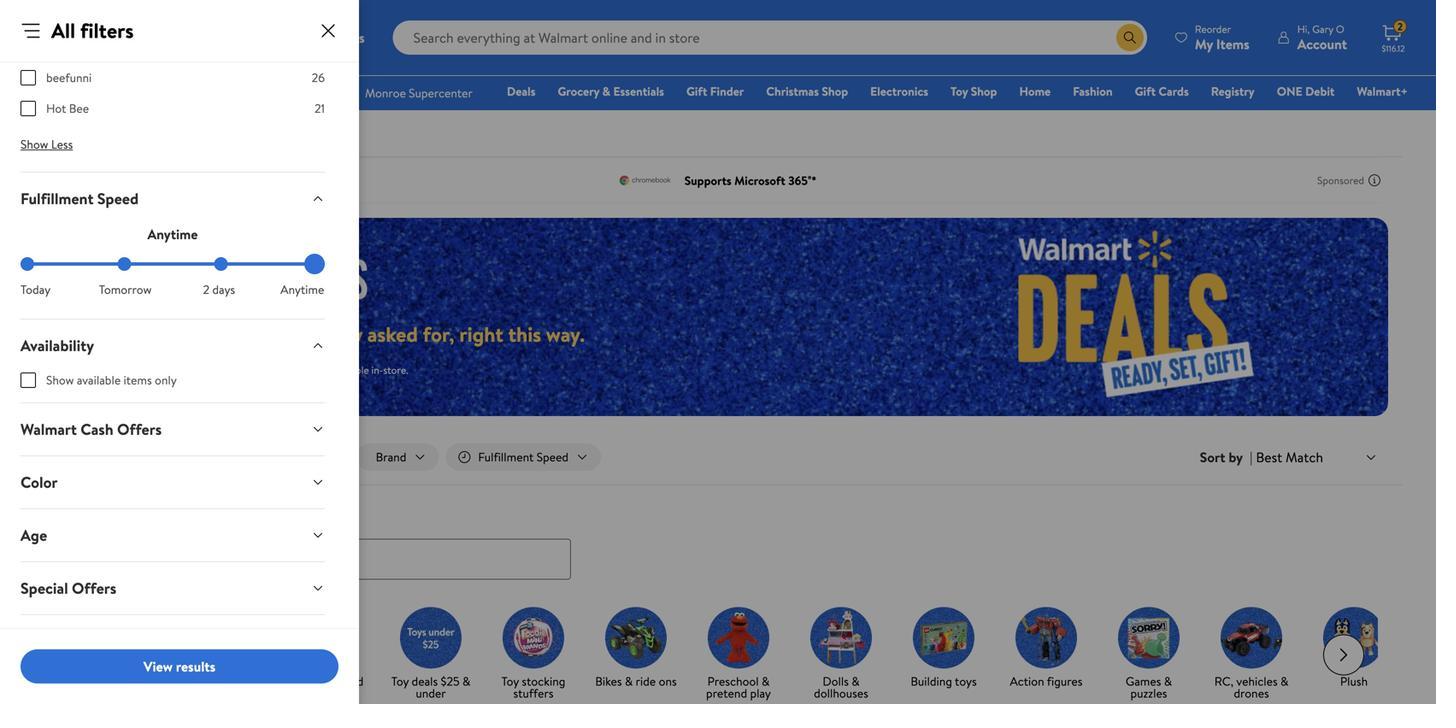 Task type: vqa. For each thing, say whether or not it's contained in the screenshot.
Get it by Christmas Link
no



Task type: locate. For each thing, give the bounding box(es) containing it.
items left may
[[253, 363, 277, 377]]

1 vertical spatial offers
[[72, 578, 116, 599]]

available right be
[[331, 363, 369, 377]]

filters down the cash
[[104, 449, 134, 466]]

show inside show less button
[[21, 136, 48, 153]]

top
[[293, 673, 312, 690]]

drones
[[1234, 685, 1269, 702]]

filters inside button
[[104, 449, 134, 466]]

deals inside top toy brand deals
[[315, 685, 341, 702]]

way.
[[546, 320, 585, 349]]

by for sort
[[1229, 448, 1243, 467]]

offers inside dropdown button
[[117, 419, 162, 440]]

asked
[[367, 320, 418, 349]]

deals right top
[[315, 685, 341, 702]]

only
[[155, 372, 177, 389]]

& inside 'bikes & ride ons' link
[[625, 673, 633, 690]]

days
[[212, 281, 235, 298]]

plush
[[1341, 673, 1368, 690]]

all
[[117, 673, 129, 690]]

$116.12
[[1382, 43, 1405, 54]]

offers
[[117, 419, 162, 440], [72, 578, 116, 599]]

available left the last. on the left
[[77, 372, 121, 389]]

0 horizontal spatial all
[[51, 16, 75, 45]]

0 horizontal spatial walmart black friday deals for days image
[[68, 257, 383, 299]]

filters inside dialog
[[80, 16, 134, 45]]

shop all deals image
[[92, 608, 154, 669]]

while supplies last. no rain checks. select items may not be available in-store.
[[68, 363, 408, 377]]

1 horizontal spatial gift
[[1135, 83, 1156, 100]]

electronics link
[[863, 82, 936, 100]]

by for shop
[[223, 673, 236, 690]]

electronics
[[871, 83, 929, 100]]

show
[[21, 136, 48, 153], [46, 372, 74, 389]]

& right games
[[1164, 673, 1172, 690]]

by inside sort and filter section element
[[1229, 448, 1243, 467]]

all inside dialog
[[51, 16, 75, 45]]

filters
[[80, 16, 134, 45], [104, 449, 134, 466]]

& inside grocery & essentials link
[[602, 83, 611, 100]]

age
[[238, 673, 257, 690]]

1 horizontal spatial by
[[1229, 448, 1243, 467]]

offers right the cash
[[117, 419, 162, 440]]

Show available items only checkbox
[[21, 373, 36, 388]]

gift for gift cards
[[1135, 83, 1156, 100]]

Walmart Site-Wide search field
[[393, 21, 1147, 55]]

1 vertical spatial show
[[46, 372, 74, 389]]

0 horizontal spatial available
[[77, 372, 121, 389]]

1 vertical spatial 2
[[203, 281, 210, 298]]

all up beefunni
[[51, 16, 75, 45]]

offers down search "icon"
[[72, 578, 116, 599]]

one debit
[[1277, 83, 1335, 100]]

select
[[223, 363, 251, 377]]

shop by age link
[[181, 608, 270, 691]]

all filters inside button
[[87, 449, 134, 466]]

gift
[[687, 83, 708, 100], [1135, 83, 1156, 100]]

ride-on toys image
[[605, 608, 667, 669]]

all filters up beefunni
[[51, 16, 134, 45]]

deals up search "icon"
[[81, 505, 115, 526]]

0 horizontal spatial gift
[[687, 83, 708, 100]]

search image
[[68, 553, 82, 567]]

toy inside search box
[[55, 505, 77, 526]]

0 vertical spatial by
[[1229, 448, 1243, 467]]

shop
[[822, 83, 848, 100], [971, 83, 997, 100], [88, 673, 114, 690], [195, 673, 221, 690]]

all filters down the cash
[[87, 449, 134, 466]]

0 vertical spatial all filters
[[51, 16, 134, 45]]

toy left "stocking"
[[502, 673, 519, 690]]

next slide for chipmodulewithimages list image
[[1324, 635, 1365, 676]]

filters up beefunni
[[80, 16, 134, 45]]

& right $25
[[463, 673, 471, 690]]

action figures image
[[1016, 608, 1077, 669]]

toy right 'electronics'
[[951, 83, 968, 100]]

anytime up 'how fast do you want your order?' option group
[[148, 225, 198, 244]]

walmart cash offers button
[[7, 404, 339, 456]]

dollhouses
[[814, 685, 869, 702]]

& inside games & puzzles
[[1164, 673, 1172, 690]]

show right show available items only checkbox
[[46, 372, 74, 389]]

1 vertical spatial all
[[87, 449, 101, 466]]

walmart black friday deals for days image
[[900, 218, 1389, 416], [68, 257, 383, 299]]

0 vertical spatial offers
[[117, 419, 162, 440]]

2 inside 'how fast do you want your order?' option group
[[203, 281, 210, 298]]

None radio
[[214, 257, 228, 271]]

gift inside 'link'
[[1135, 83, 1156, 100]]

2 gift from the left
[[1135, 83, 1156, 100]]

toy right "age"
[[55, 505, 77, 526]]

everything
[[222, 320, 318, 349]]

figures
[[1047, 673, 1083, 690]]

toy stocking stuffers
[[502, 673, 566, 702]]

dolls & dollhouses link
[[797, 608, 886, 703]]

building toys
[[911, 673, 977, 690]]

by left |
[[1229, 448, 1243, 467]]

may
[[280, 363, 298, 377]]

& left ride
[[625, 673, 633, 690]]

0 horizontal spatial 2
[[203, 281, 210, 298]]

& inside preschool & pretend play
[[762, 673, 770, 690]]

speed
[[97, 188, 139, 209]]

toys
[[55, 126, 77, 142]]

plush toys image
[[1324, 608, 1385, 669]]

gift left cards
[[1135, 83, 1156, 100]]

0 horizontal spatial by
[[223, 673, 236, 690]]

all inside button
[[87, 449, 101, 466]]

None range field
[[21, 263, 325, 266]]

1 vertical spatial anytime
[[281, 281, 324, 298]]

last.
[[133, 363, 151, 377]]

& right grocery
[[602, 83, 611, 100]]

& for bikes
[[625, 673, 633, 690]]

shop all deals
[[88, 673, 158, 690]]

age
[[21, 525, 47, 546]]

rc, vehicles & drones link
[[1207, 608, 1296, 703]]

0 horizontal spatial anytime
[[148, 225, 198, 244]]

0 horizontal spatial items
[[124, 372, 152, 389]]

toy for toy deals
[[55, 505, 77, 526]]

they
[[323, 320, 363, 349]]

0 vertical spatial filters
[[80, 16, 134, 45]]

stocking
[[522, 673, 566, 690]]

&
[[602, 83, 611, 100], [463, 673, 471, 690], [625, 673, 633, 690], [762, 673, 770, 690], [852, 673, 860, 690], [1164, 673, 1172, 690], [1281, 673, 1289, 690]]

1 vertical spatial all filters
[[87, 449, 134, 466]]

toy for toy stocking stuffers
[[502, 673, 519, 690]]

1 horizontal spatial all
[[87, 449, 101, 466]]

ride
[[636, 673, 656, 690]]

show for show less
[[21, 136, 48, 153]]

gift left finder
[[687, 83, 708, 100]]

deals left $25
[[412, 673, 438, 690]]

be
[[318, 363, 329, 377]]

action
[[1010, 673, 1045, 690]]

0 vertical spatial 2
[[1398, 19, 1403, 34]]

0 vertical spatial all
[[51, 16, 75, 45]]

dolls
[[823, 673, 849, 690]]

2 left days
[[203, 281, 210, 298]]

all down the cash
[[87, 449, 101, 466]]

items left no
[[124, 372, 152, 389]]

21
[[315, 100, 325, 117]]

& right 'dolls'
[[852, 673, 860, 690]]

under
[[416, 685, 446, 702]]

toy for toy deals $25 & under
[[391, 673, 409, 690]]

$25
[[441, 673, 460, 690]]

1 gift from the left
[[687, 83, 708, 100]]

toy left under
[[391, 673, 409, 690]]

fashion
[[1073, 83, 1113, 100]]

show left less on the left top
[[21, 136, 48, 153]]

customer rating button
[[7, 616, 339, 668]]

top toy brand deals image
[[298, 608, 359, 669]]

anytime down 'anytime' option
[[281, 281, 324, 298]]

toy inside toy deals $25 & under
[[391, 673, 409, 690]]

how fast do you want your order? option group
[[21, 257, 325, 298]]

puzzles
[[1131, 685, 1168, 702]]

brand
[[334, 673, 364, 690]]

toy deals $25 & under
[[391, 673, 471, 702]]

deals link
[[499, 82, 543, 100]]

tomorrow
[[99, 281, 152, 298]]

0 vertical spatial show
[[21, 136, 48, 153]]

1 horizontal spatial anytime
[[281, 281, 324, 298]]

toy
[[951, 83, 968, 100], [55, 505, 77, 526], [391, 673, 409, 690], [502, 673, 519, 690]]

1 vertical spatial by
[[223, 673, 236, 690]]

Today radio
[[21, 257, 34, 271]]

dolls & dollhouses
[[814, 673, 869, 702]]

None checkbox
[[21, 70, 36, 86], [21, 101, 36, 116], [21, 70, 36, 86], [21, 101, 36, 116]]

special offers button
[[7, 563, 339, 615]]

& inside "dolls & dollhouses"
[[852, 673, 860, 690]]

toy inside toy stocking stuffers
[[502, 673, 519, 690]]

dolls and dollhouses image
[[811, 608, 872, 669]]

special
[[21, 578, 68, 599]]

view
[[144, 657, 173, 676]]

walmart+ link
[[1350, 82, 1416, 100]]

toy
[[314, 673, 331, 690]]

show for show available items only
[[46, 372, 74, 389]]

2 up "$116.12"
[[1398, 19, 1403, 34]]

1 vertical spatial filters
[[104, 449, 134, 466]]

by left age
[[223, 673, 236, 690]]

1 horizontal spatial walmart black friday deals for days image
[[900, 218, 1389, 416]]

1 horizontal spatial 2
[[1398, 19, 1403, 34]]

supplies
[[96, 363, 131, 377]]

& right vehicles
[[1281, 673, 1289, 690]]

ons
[[659, 673, 677, 690]]

items
[[253, 363, 277, 377], [124, 372, 152, 389]]

& right preschool
[[762, 673, 770, 690]]

& for games
[[1164, 673, 1172, 690]]

store
[[206, 449, 233, 466]]

& for preschool
[[762, 673, 770, 690]]

essentials
[[613, 83, 664, 100]]



Task type: describe. For each thing, give the bounding box(es) containing it.
shop all deals link
[[79, 608, 168, 691]]

deals inside search box
[[81, 505, 115, 526]]

one
[[1277, 83, 1303, 100]]

show available items only
[[46, 372, 177, 389]]

availability button
[[7, 320, 339, 372]]

gift finder link
[[679, 82, 752, 100]]

this
[[508, 320, 541, 349]]

today
[[21, 281, 51, 298]]

for,
[[423, 320, 455, 349]]

walmart image
[[27, 24, 139, 51]]

toy shop
[[951, 83, 997, 100]]

customer rating
[[21, 631, 134, 652]]

games and puzzles image
[[1118, 608, 1180, 669]]

& inside toy deals $25 & under
[[463, 673, 471, 690]]

Toy deals search field
[[34, 505, 1402, 580]]

& for dolls
[[852, 673, 860, 690]]

bee
[[69, 100, 89, 117]]

Anytime radio
[[311, 257, 325, 271]]

2 for 2
[[1398, 19, 1403, 34]]

rc, vehicles & drones
[[1215, 673, 1289, 702]]

gift finder
[[687, 83, 744, 100]]

toy stocking stuffers link
[[489, 608, 578, 703]]

close panel image
[[318, 21, 339, 41]]

rain
[[169, 363, 186, 377]]

0 vertical spatial anytime
[[148, 225, 198, 244]]

1 horizontal spatial items
[[253, 363, 277, 377]]

hot
[[46, 100, 66, 117]]

store.
[[383, 363, 408, 377]]

major
[[68, 320, 120, 349]]

christmas
[[766, 83, 819, 100]]

toy deals
[[55, 505, 115, 526]]

games & puzzles
[[1126, 673, 1172, 702]]

deals right all
[[132, 673, 158, 690]]

shop by age image
[[195, 608, 257, 669]]

items inside all filters dialog
[[124, 372, 152, 389]]

color button
[[7, 457, 339, 509]]

savings
[[125, 320, 190, 349]]

view results
[[144, 657, 216, 676]]

deals inside toy deals $25 & under
[[412, 673, 438, 690]]

customer
[[21, 631, 86, 652]]

Search in Toy deals search field
[[55, 539, 571, 580]]

sort by |
[[1200, 448, 1253, 467]]

gift cards link
[[1128, 82, 1197, 100]]

christmas shop
[[766, 83, 848, 100]]

all filters button
[[55, 444, 153, 471]]

rating
[[90, 631, 134, 652]]

& inside rc, vehicles & drones
[[1281, 673, 1289, 690]]

show less
[[21, 136, 73, 153]]

Search search field
[[393, 21, 1147, 55]]

sort and filter section element
[[34, 430, 1402, 485]]

walmart+
[[1357, 83, 1408, 100]]

building toys image
[[913, 608, 975, 669]]

action figures link
[[1002, 608, 1091, 691]]

stuffers
[[513, 685, 554, 702]]

christmas shop link
[[759, 82, 856, 100]]

26
[[312, 69, 325, 86]]

finder
[[710, 83, 744, 100]]

games & puzzles link
[[1105, 608, 1194, 703]]

shop by age
[[195, 673, 257, 690]]

fulfillment
[[21, 188, 94, 209]]

toy stocking stuffers image
[[503, 608, 564, 669]]

gift for gift finder
[[687, 83, 708, 100]]

1 horizontal spatial available
[[331, 363, 369, 377]]

major savings on everything they asked for, right this way.
[[68, 320, 585, 349]]

available inside all filters dialog
[[77, 372, 121, 389]]

top toy brand deals link
[[284, 608, 373, 703]]

one debit link
[[1270, 82, 1343, 100]]

grocery
[[558, 83, 600, 100]]

availability
[[21, 335, 94, 357]]

all filters inside dialog
[[51, 16, 134, 45]]

all filters dialog
[[0, 0, 359, 705]]

preschool toys image
[[708, 608, 770, 669]]

sponsored
[[1318, 173, 1365, 188]]

show less button
[[7, 131, 87, 158]]

anytime inside 'how fast do you want your order?' option group
[[281, 281, 324, 298]]

preschool
[[708, 673, 759, 690]]

grocery & essentials link
[[550, 82, 672, 100]]

not
[[300, 363, 316, 377]]

toy deals $25 & under link
[[386, 608, 475, 703]]

brand group
[[21, 0, 325, 131]]

on
[[195, 320, 217, 349]]

gift cards
[[1135, 83, 1189, 100]]

rc,
[[1215, 673, 1234, 690]]

while
[[68, 363, 93, 377]]

action figures
[[1010, 673, 1083, 690]]

Tomorrow radio
[[117, 257, 131, 271]]

bikes & ride ons link
[[592, 608, 681, 691]]

vehicles
[[1237, 673, 1278, 690]]

debit
[[1306, 83, 1335, 100]]

beefunni
[[46, 69, 92, 86]]

home
[[1020, 83, 1051, 100]]

age button
[[7, 510, 339, 562]]

bikes
[[595, 673, 622, 690]]

preschool & pretend play link
[[694, 608, 783, 703]]

in-store
[[192, 449, 233, 466]]

none range field inside all filters dialog
[[21, 263, 325, 266]]

no
[[153, 363, 167, 377]]

walmart
[[21, 419, 77, 440]]

home link
[[1012, 82, 1059, 100]]

toy for toy shop
[[951, 83, 968, 100]]

radio-controlled, vehicles and drones image
[[1221, 608, 1283, 669]]

special offers
[[21, 578, 116, 599]]

checks.
[[188, 363, 220, 377]]

bikes & ride ons
[[595, 673, 677, 690]]

cash
[[81, 419, 113, 440]]

& for grocery
[[602, 83, 611, 100]]

deals
[[507, 83, 536, 100]]

offers inside dropdown button
[[72, 578, 116, 599]]

in-
[[192, 449, 206, 466]]

2 for 2 days
[[203, 281, 210, 298]]

toy shop link
[[943, 82, 1005, 100]]

view results button
[[21, 650, 339, 684]]

fulfillment speed
[[21, 188, 139, 209]]

toys under 25 dollars image
[[400, 608, 462, 669]]

toys
[[955, 673, 977, 690]]



